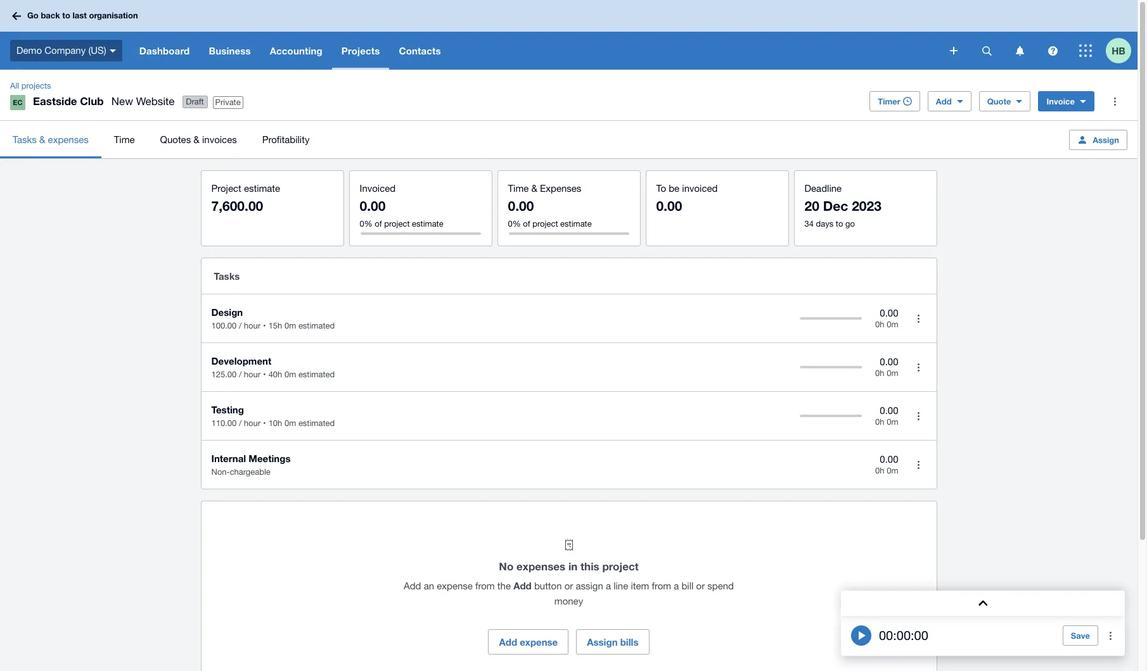 Task type: vqa. For each thing, say whether or not it's contained in the screenshot.
"Of"
yes



Task type: describe. For each thing, give the bounding box(es) containing it.
an
[[424, 581, 434, 592]]

estimate inside time & expenses 0.00 0% of project estimate
[[560, 219, 592, 229]]

quotes & invoices
[[160, 134, 237, 145]]

profitability
[[262, 134, 310, 145]]

projects
[[21, 81, 51, 91]]

0.00 0h 0m for design
[[875, 308, 898, 330]]

contacts button
[[389, 32, 450, 70]]

all
[[10, 81, 19, 91]]

demo
[[16, 45, 42, 56]]

assign bills
[[587, 637, 639, 648]]

navigation inside banner
[[130, 32, 941, 70]]

1 a from the left
[[606, 581, 611, 592]]

accounting button
[[260, 32, 332, 70]]

testing
[[211, 404, 244, 416]]

eastside
[[33, 94, 77, 108]]

project estimate 7,600.00
[[211, 183, 280, 214]]

0h for development
[[875, 369, 885, 379]]

save button
[[1063, 626, 1098, 646]]

dashboard link
[[130, 32, 199, 70]]

hour for design
[[244, 321, 261, 331]]

go
[[846, 219, 855, 229]]

add expense
[[499, 637, 558, 648]]

15h
[[269, 321, 282, 331]]

new website
[[111, 95, 175, 108]]

time for time & expenses 0.00 0% of project estimate
[[508, 183, 529, 194]]

add for add expense
[[499, 637, 517, 648]]

back
[[41, 10, 60, 20]]

accounting
[[270, 45, 322, 56]]

of inside invoiced 0.00 0% of project estimate
[[375, 219, 382, 229]]

2023
[[852, 198, 882, 214]]

4 0h from the top
[[875, 467, 885, 476]]

time for time
[[114, 134, 135, 145]]

estimate inside invoiced 0.00 0% of project estimate
[[412, 219, 443, 229]]

estimated for development
[[298, 370, 335, 380]]

demo company (us)
[[16, 45, 106, 56]]

svg image up invoice
[[1048, 46, 1058, 55]]

more options image for internal meetings
[[906, 453, 931, 478]]

development
[[211, 356, 271, 367]]

svg image inside the go back to last organisation link
[[12, 12, 21, 20]]

add expense button
[[488, 630, 569, 655]]

assign bills link
[[576, 630, 649, 655]]

invoiced 0.00 0% of project estimate
[[360, 183, 443, 229]]

draft
[[186, 97, 204, 107]]

10h
[[269, 419, 282, 428]]

timer button
[[870, 91, 920, 112]]

2 a from the left
[[674, 581, 679, 592]]

be
[[669, 183, 680, 194]]

invoices
[[202, 134, 237, 145]]

/ for design
[[239, 321, 242, 331]]

quotes
[[160, 134, 191, 145]]

no
[[499, 560, 514, 574]]

chargeable
[[230, 468, 271, 477]]

125.00
[[211, 370, 237, 380]]

svg image up quote popup button
[[1016, 46, 1024, 55]]

svg image left 'hb'
[[1079, 44, 1092, 57]]

assign for assign
[[1093, 135, 1119, 145]]

estimated for testing
[[298, 419, 335, 428]]

last
[[73, 10, 87, 20]]

quote
[[987, 96, 1011, 106]]

design 100.00 / hour • 15h 0m estimated
[[211, 307, 335, 331]]

bills
[[620, 637, 639, 648]]

svg image inside demo company (us) popup button
[[109, 49, 116, 52]]

• for testing
[[263, 419, 266, 428]]

tasks & expenses
[[13, 134, 89, 145]]

add for add
[[936, 96, 952, 106]]

project
[[211, 183, 241, 194]]

business button
[[199, 32, 260, 70]]

business
[[209, 45, 251, 56]]

hour for development
[[244, 370, 261, 380]]

projects
[[341, 45, 380, 56]]

all projects link
[[5, 80, 56, 93]]

time link
[[101, 121, 147, 158]]

internal
[[211, 453, 246, 465]]

to inside deadline 20 dec 2023 34 days to go
[[836, 219, 843, 229]]

0.00 inside invoiced 0.00 0% of project estimate
[[360, 198, 386, 214]]

/ for testing
[[239, 419, 242, 428]]

34
[[805, 219, 814, 229]]

eastside club
[[33, 94, 104, 108]]

new
[[111, 95, 133, 108]]

0.00 inside the to be invoiced 0.00
[[656, 198, 682, 214]]

add button
[[928, 91, 971, 112]]

hb
[[1112, 45, 1126, 56]]

quote button
[[979, 91, 1031, 112]]

development 125.00 / hour • 40h 0m estimated
[[211, 356, 335, 380]]

quotes & invoices link
[[147, 121, 250, 158]]

the
[[497, 581, 511, 592]]

100.00
[[211, 321, 237, 331]]

invoice
[[1047, 96, 1075, 106]]

to be invoiced 0.00
[[656, 183, 718, 214]]

of inside time & expenses 0.00 0% of project estimate
[[523, 219, 530, 229]]

internal meetings non-chargeable
[[211, 453, 291, 477]]

& for tasks
[[39, 134, 45, 145]]

projects button
[[332, 32, 389, 70]]

item
[[631, 581, 649, 592]]

• for design
[[263, 321, 266, 331]]

to inside banner
[[62, 10, 70, 20]]



Task type: locate. For each thing, give the bounding box(es) containing it.
1 • from the top
[[263, 321, 266, 331]]

no expenses in this project
[[499, 560, 639, 574]]

0 horizontal spatial of
[[375, 219, 382, 229]]

0%
[[360, 219, 373, 229], [508, 219, 521, 229]]

0m
[[887, 320, 898, 330], [285, 321, 296, 331], [887, 369, 898, 379], [285, 370, 296, 380], [887, 418, 898, 427], [285, 419, 296, 428], [887, 467, 898, 476]]

tasks & expenses link
[[0, 121, 101, 158]]

/ inside design 100.00 / hour • 15h 0m estimated
[[239, 321, 242, 331]]

0 horizontal spatial a
[[606, 581, 611, 592]]

0 horizontal spatial assign
[[587, 637, 618, 648]]

add for add an expense from the add button or assign a line item from a bill or spend money
[[404, 581, 421, 592]]

/ for development
[[239, 370, 242, 380]]

0.00 0h 0m for testing
[[875, 405, 898, 427]]

3 0h from the top
[[875, 418, 885, 427]]

time left expenses
[[508, 183, 529, 194]]

0 vertical spatial assign
[[1093, 135, 1119, 145]]

0 horizontal spatial expenses
[[48, 134, 89, 145]]

assign
[[576, 581, 603, 592]]

•
[[263, 321, 266, 331], [263, 370, 266, 380], [263, 419, 266, 428]]

expense
[[437, 581, 473, 592], [520, 637, 558, 648]]

non-
[[211, 468, 230, 477]]

demo company (us) button
[[0, 32, 130, 70]]

project for expenses
[[602, 560, 639, 574]]

project
[[384, 219, 410, 229], [533, 219, 558, 229], [602, 560, 639, 574]]

0 vertical spatial estimated
[[298, 321, 335, 331]]

0 horizontal spatial from
[[475, 581, 495, 592]]

from left the
[[475, 581, 495, 592]]

add inside "popup button"
[[936, 96, 952, 106]]

to
[[656, 183, 666, 194]]

money
[[554, 596, 583, 607]]

1 vertical spatial estimated
[[298, 370, 335, 380]]

expense down money
[[520, 637, 558, 648]]

3 hour from the top
[[244, 419, 261, 428]]

2 / from the top
[[239, 370, 242, 380]]

/
[[239, 321, 242, 331], [239, 370, 242, 380], [239, 419, 242, 428]]

0h for testing
[[875, 418, 885, 427]]

expense inside "add expense" button
[[520, 637, 558, 648]]

estimated right 40h
[[298, 370, 335, 380]]

/ right 110.00
[[239, 419, 242, 428]]

navigation containing dashboard
[[130, 32, 941, 70]]

svg image up add "popup button"
[[950, 47, 958, 55]]

1 horizontal spatial tasks
[[214, 271, 240, 282]]

0.00 0h 0m for development
[[875, 357, 898, 379]]

1 vertical spatial •
[[263, 370, 266, 380]]

from right item
[[652, 581, 671, 592]]

1 horizontal spatial from
[[652, 581, 671, 592]]

to left last
[[62, 10, 70, 20]]

button
[[534, 581, 562, 592]]

0 vertical spatial to
[[62, 10, 70, 20]]

timer
[[878, 96, 901, 106]]

2 horizontal spatial project
[[602, 560, 639, 574]]

tasks for tasks
[[214, 271, 240, 282]]

or right bill
[[696, 581, 705, 592]]

0 horizontal spatial expense
[[437, 581, 473, 592]]

more options image
[[1102, 89, 1128, 114], [906, 306, 931, 331], [906, 404, 931, 429], [1098, 624, 1124, 649]]

1 horizontal spatial 0%
[[508, 219, 521, 229]]

0m inside development 125.00 / hour • 40h 0m estimated
[[285, 370, 296, 380]]

0 vertical spatial •
[[263, 321, 266, 331]]

assign inside button
[[1093, 135, 1119, 145]]

2 • from the top
[[263, 370, 266, 380]]

0 horizontal spatial &
[[39, 134, 45, 145]]

1 more options image from the top
[[906, 355, 931, 380]]

1 vertical spatial more options image
[[906, 453, 931, 478]]

svg image
[[982, 46, 992, 55], [950, 47, 958, 55]]

tasks
[[13, 134, 37, 145], [214, 271, 240, 282]]

deadline 20 dec 2023 34 days to go
[[805, 183, 882, 229]]

project down expenses
[[533, 219, 558, 229]]

1 0% from the left
[[360, 219, 373, 229]]

expenses
[[540, 183, 581, 194]]

all projects
[[10, 81, 51, 91]]

or
[[565, 581, 573, 592], [696, 581, 705, 592]]

project down invoiced
[[384, 219, 410, 229]]

1 vertical spatial expenses
[[517, 560, 565, 574]]

hour inside development 125.00 / hour • 40h 0m estimated
[[244, 370, 261, 380]]

time down new at the top
[[114, 134, 135, 145]]

0h
[[875, 320, 885, 330], [875, 369, 885, 379], [875, 418, 885, 427], [875, 467, 885, 476]]

1 0h from the top
[[875, 320, 885, 330]]

• left 10h at bottom left
[[263, 419, 266, 428]]

invoiced
[[682, 183, 718, 194]]

this
[[581, 560, 599, 574]]

• inside design 100.00 / hour • 15h 0m estimated
[[263, 321, 266, 331]]

2 hour from the top
[[244, 370, 261, 380]]

dashboard
[[139, 45, 190, 56]]

1 vertical spatial tasks
[[214, 271, 240, 282]]

7,600.00
[[211, 198, 263, 214]]

svg image right (us)
[[109, 49, 116, 52]]

3 0.00 0h 0m from the top
[[875, 405, 898, 427]]

1 horizontal spatial time
[[508, 183, 529, 194]]

banner
[[0, 0, 1138, 70]]

project up line
[[602, 560, 639, 574]]

club
[[80, 94, 104, 108]]

expenses down eastside club
[[48, 134, 89, 145]]

2 estimated from the top
[[298, 370, 335, 380]]

in
[[568, 560, 578, 574]]

1 vertical spatial /
[[239, 370, 242, 380]]

0 horizontal spatial estimate
[[244, 183, 280, 194]]

1 from from the left
[[475, 581, 495, 592]]

/ inside development 125.00 / hour • 40h 0m estimated
[[239, 370, 242, 380]]

1 vertical spatial to
[[836, 219, 843, 229]]

1 hour from the top
[[244, 321, 261, 331]]

go
[[27, 10, 39, 20]]

assign
[[1093, 135, 1119, 145], [587, 637, 618, 648]]

hour down development
[[244, 370, 261, 380]]

/ right 100.00
[[239, 321, 242, 331]]

project for 0.00
[[384, 219, 410, 229]]

1 horizontal spatial assign
[[1093, 135, 1119, 145]]

from
[[475, 581, 495, 592], [652, 581, 671, 592]]

3 / from the top
[[239, 419, 242, 428]]

a left line
[[606, 581, 611, 592]]

0 vertical spatial more options image
[[906, 355, 931, 380]]

(us)
[[88, 45, 106, 56]]

• inside development 125.00 / hour • 40h 0m estimated
[[263, 370, 266, 380]]

to
[[62, 10, 70, 20], [836, 219, 843, 229]]

banner containing hb
[[0, 0, 1138, 70]]

1 vertical spatial expense
[[520, 637, 558, 648]]

estimated right 15h
[[298, 321, 335, 331]]

1 horizontal spatial svg image
[[982, 46, 992, 55]]

estimated inside development 125.00 / hour • 40h 0m estimated
[[298, 370, 335, 380]]

days
[[816, 219, 834, 229]]

organisation
[[89, 10, 138, 20]]

0h for design
[[875, 320, 885, 330]]

company
[[44, 45, 86, 56]]

profitability link
[[250, 121, 322, 158]]

expenses up button
[[517, 560, 565, 574]]

1 horizontal spatial of
[[523, 219, 530, 229]]

meetings
[[249, 453, 291, 465]]

0.00
[[360, 198, 386, 214], [508, 198, 534, 214], [656, 198, 682, 214], [880, 308, 898, 319], [880, 357, 898, 367], [880, 405, 898, 416], [880, 454, 898, 465]]

add left an
[[404, 581, 421, 592]]

add right timer button at the top of the page
[[936, 96, 952, 106]]

0 horizontal spatial 0%
[[360, 219, 373, 229]]

0 horizontal spatial or
[[565, 581, 573, 592]]

time inside time & expenses 0.00 0% of project estimate
[[508, 183, 529, 194]]

estimate inside project estimate 7,600.00
[[244, 183, 280, 194]]

0m inside design 100.00 / hour • 15h 0m estimated
[[285, 321, 296, 331]]

2 horizontal spatial estimate
[[560, 219, 592, 229]]

estimated right 10h at bottom left
[[298, 419, 335, 428]]

assign for assign bills
[[587, 637, 618, 648]]

deadline
[[805, 183, 842, 194]]

2 more options image from the top
[[906, 453, 931, 478]]

3 estimated from the top
[[298, 419, 335, 428]]

estimated
[[298, 321, 335, 331], [298, 370, 335, 380], [298, 419, 335, 428]]

1 horizontal spatial expenses
[[517, 560, 565, 574]]

0 vertical spatial expense
[[437, 581, 473, 592]]

• left 40h
[[263, 370, 266, 380]]

go back to last organisation
[[27, 10, 138, 20]]

start timer image
[[851, 626, 871, 646]]

1 estimated from the top
[[298, 321, 335, 331]]

2 0h from the top
[[875, 369, 885, 379]]

0 horizontal spatial tasks
[[13, 134, 37, 145]]

1 horizontal spatial estimate
[[412, 219, 443, 229]]

estimated inside testing 110.00 / hour • 10h 0m estimated
[[298, 419, 335, 428]]

0 horizontal spatial time
[[114, 134, 135, 145]]

0m inside testing 110.00 / hour • 10h 0m estimated
[[285, 419, 296, 428]]

0 vertical spatial tasks
[[13, 134, 37, 145]]

dec
[[823, 198, 848, 214]]

& for quotes
[[194, 134, 200, 145]]

/ down development
[[239, 370, 242, 380]]

hour inside testing 110.00 / hour • 10h 0m estimated
[[244, 419, 261, 428]]

time inside "time" link
[[114, 134, 135, 145]]

1 or from the left
[[565, 581, 573, 592]]

1 horizontal spatial a
[[674, 581, 679, 592]]

svg image left go
[[12, 12, 21, 20]]

or up money
[[565, 581, 573, 592]]

0% inside invoiced 0.00 0% of project estimate
[[360, 219, 373, 229]]

• inside testing 110.00 / hour • 10h 0m estimated
[[263, 419, 266, 428]]

& left expenses
[[531, 183, 537, 194]]

hour inside design 100.00 / hour • 15h 0m estimated
[[244, 321, 261, 331]]

project inside invoiced 0.00 0% of project estimate
[[384, 219, 410, 229]]

1 vertical spatial time
[[508, 183, 529, 194]]

invoice button
[[1038, 91, 1095, 112]]

• left 15h
[[263, 321, 266, 331]]

testing 110.00 / hour • 10h 0m estimated
[[211, 404, 335, 428]]

0% inside time & expenses 0.00 0% of project estimate
[[508, 219, 521, 229]]

assign down invoice popup button
[[1093, 135, 1119, 145]]

1 / from the top
[[239, 321, 242, 331]]

20
[[805, 198, 819, 214]]

3 • from the top
[[263, 419, 266, 428]]

0 horizontal spatial to
[[62, 10, 70, 20]]

& right 'quotes'
[[194, 134, 200, 145]]

save
[[1071, 631, 1090, 641]]

to left the go
[[836, 219, 843, 229]]

assign button
[[1069, 130, 1128, 150]]

svg image up quote
[[982, 46, 992, 55]]

0 vertical spatial expenses
[[48, 134, 89, 145]]

design
[[211, 307, 243, 318]]

2 from from the left
[[652, 581, 671, 592]]

& for time
[[531, 183, 537, 194]]

expenses
[[48, 134, 89, 145], [517, 560, 565, 574]]

tasks for tasks & expenses
[[13, 134, 37, 145]]

contacts
[[399, 45, 441, 56]]

2 vertical spatial •
[[263, 419, 266, 428]]

2 0% from the left
[[508, 219, 521, 229]]

add inside button
[[499, 637, 517, 648]]

1 horizontal spatial project
[[533, 219, 558, 229]]

estimated for design
[[298, 321, 335, 331]]

/ inside testing 110.00 / hour • 10h 0m estimated
[[239, 419, 242, 428]]

0 vertical spatial time
[[114, 134, 135, 145]]

more options image for development
[[906, 355, 931, 380]]

a
[[606, 581, 611, 592], [674, 581, 679, 592]]

hb button
[[1106, 32, 1138, 70]]

2 or from the left
[[696, 581, 705, 592]]

estimated inside design 100.00 / hour • 15h 0m estimated
[[298, 321, 335, 331]]

110.00
[[211, 419, 237, 428]]

hour for testing
[[244, 419, 261, 428]]

0 horizontal spatial svg image
[[950, 47, 958, 55]]

• for development
[[263, 370, 266, 380]]

ec
[[13, 98, 23, 106]]

expense right an
[[437, 581, 473, 592]]

bill
[[682, 581, 694, 592]]

1 of from the left
[[375, 219, 382, 229]]

add right the
[[513, 581, 532, 592]]

add
[[936, 96, 952, 106], [513, 581, 532, 592], [404, 581, 421, 592], [499, 637, 517, 648]]

2 horizontal spatial &
[[531, 183, 537, 194]]

0.00 0h 0m
[[875, 308, 898, 330], [875, 357, 898, 379], [875, 405, 898, 427], [875, 454, 898, 476]]

1 vertical spatial assign
[[587, 637, 618, 648]]

time
[[114, 134, 135, 145], [508, 183, 529, 194]]

svg image
[[12, 12, 21, 20], [1079, 44, 1092, 57], [1016, 46, 1024, 55], [1048, 46, 1058, 55], [109, 49, 116, 52]]

add an expense from the add button or assign a line item from a bill or spend money
[[404, 581, 734, 607]]

go back to last organisation link
[[8, 5, 146, 27]]

0.00 inside time & expenses 0.00 0% of project estimate
[[508, 198, 534, 214]]

0 vertical spatial /
[[239, 321, 242, 331]]

& inside time & expenses 0.00 0% of project estimate
[[531, 183, 537, 194]]

1 horizontal spatial expense
[[520, 637, 558, 648]]

40h
[[269, 370, 282, 380]]

add down the
[[499, 637, 517, 648]]

hour left 10h at bottom left
[[244, 419, 261, 428]]

0 vertical spatial hour
[[244, 321, 261, 331]]

2 vertical spatial estimated
[[298, 419, 335, 428]]

expense inside add an expense from the add button or assign a line item from a bill or spend money
[[437, 581, 473, 592]]

1 vertical spatial hour
[[244, 370, 261, 380]]

1 horizontal spatial to
[[836, 219, 843, 229]]

of
[[375, 219, 382, 229], [523, 219, 530, 229]]

00:00:00
[[879, 629, 928, 643]]

project inside time & expenses 0.00 0% of project estimate
[[533, 219, 558, 229]]

1 horizontal spatial or
[[696, 581, 705, 592]]

spend
[[708, 581, 734, 592]]

tasks down ec
[[13, 134, 37, 145]]

assign left the bills
[[587, 637, 618, 648]]

2 vertical spatial /
[[239, 419, 242, 428]]

1 0.00 0h 0m from the top
[[875, 308, 898, 330]]

navigation
[[130, 32, 941, 70]]

1 horizontal spatial &
[[194, 134, 200, 145]]

2 of from the left
[[523, 219, 530, 229]]

tasks up design
[[214, 271, 240, 282]]

& down eastside
[[39, 134, 45, 145]]

0 horizontal spatial project
[[384, 219, 410, 229]]

line
[[614, 581, 628, 592]]

2 0.00 0h 0m from the top
[[875, 357, 898, 379]]

hour left 15h
[[244, 321, 261, 331]]

time & expenses 0.00 0% of project estimate
[[508, 183, 592, 229]]

a left bill
[[674, 581, 679, 592]]

2 vertical spatial hour
[[244, 419, 261, 428]]

more options image
[[906, 355, 931, 380], [906, 453, 931, 478]]

4 0.00 0h 0m from the top
[[875, 454, 898, 476]]



